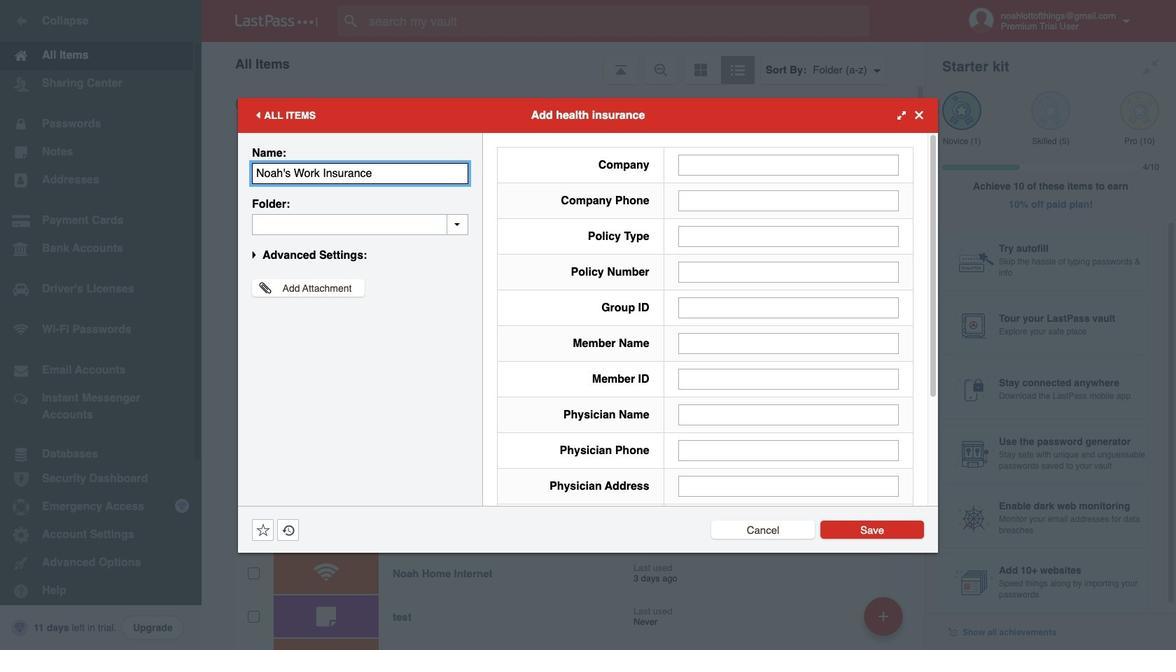 Task type: locate. For each thing, give the bounding box(es) containing it.
search my vault text field
[[338, 6, 897, 36]]

lastpass image
[[235, 15, 318, 27]]

dialog
[[238, 98, 939, 642]]

None text field
[[679, 154, 900, 175], [252, 163, 469, 184], [679, 226, 900, 247], [679, 262, 900, 283], [679, 154, 900, 175], [252, 163, 469, 184], [679, 226, 900, 247], [679, 262, 900, 283]]

main navigation navigation
[[0, 0, 202, 651]]

None text field
[[679, 190, 900, 211], [252, 214, 469, 235], [679, 297, 900, 318], [679, 333, 900, 354], [679, 369, 900, 390], [679, 405, 900, 426], [679, 440, 900, 461], [679, 476, 900, 497], [679, 190, 900, 211], [252, 214, 469, 235], [679, 297, 900, 318], [679, 333, 900, 354], [679, 369, 900, 390], [679, 405, 900, 426], [679, 440, 900, 461], [679, 476, 900, 497]]



Task type: describe. For each thing, give the bounding box(es) containing it.
vault options navigation
[[202, 42, 926, 84]]

new item navigation
[[860, 593, 912, 651]]

new item image
[[879, 612, 889, 622]]

Search search field
[[338, 6, 897, 36]]



Task type: vqa. For each thing, say whether or not it's contained in the screenshot.
Clear Search icon
no



